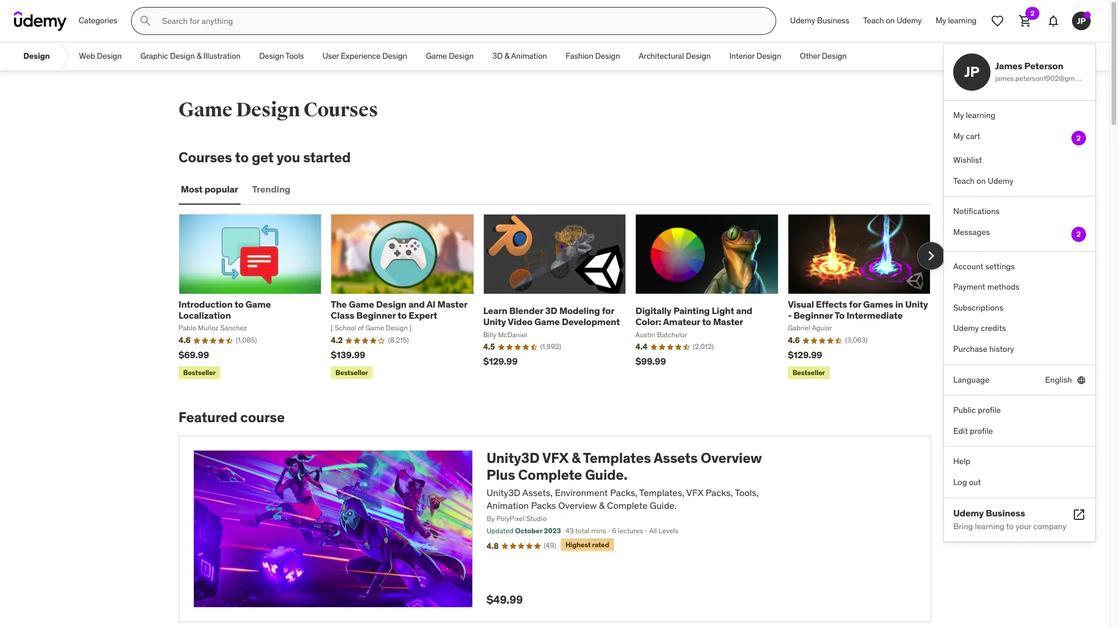 Task type: vqa. For each thing, say whether or not it's contained in the screenshot.
the 'amateur'
yes



Task type: describe. For each thing, give the bounding box(es) containing it.
game inside introduction to game localization
[[246, 299, 271, 310]]

$49.99
[[487, 593, 523, 607]]

trending button
[[250, 176, 293, 204]]

class
[[331, 310, 354, 322]]

purchase history
[[953, 344, 1014, 355]]

public profile
[[953, 405, 1001, 416]]

design right other
[[822, 51, 847, 61]]

udemy for udemy business bring learning to your company
[[953, 508, 984, 519]]

architectural
[[639, 51, 684, 61]]

udemy for udemy credits
[[953, 323, 979, 334]]

43 total mins
[[566, 527, 606, 536]]

animation inside the unity3d vfx & templates assets overview plus complete guide. unity3d assets, environment packs, templates, vfx packs, tools, animation packs overview & complete guide. by polypixel studio
[[487, 500, 529, 512]]

lectures
[[618, 527, 643, 536]]

categories button
[[72, 7, 124, 35]]

popular
[[205, 184, 238, 195]]

0 vertical spatial learning
[[948, 15, 977, 26]]

introduction to game localization link
[[178, 299, 271, 322]]

wishlist image
[[991, 14, 1005, 28]]

templates,
[[639, 487, 684, 499]]

game inside learn blender 3d modeling for unity video game development
[[534, 316, 560, 328]]

1 horizontal spatial vfx
[[686, 487, 703, 499]]

0 vertical spatial overview
[[701, 450, 762, 468]]

history
[[989, 344, 1014, 355]]

for inside learn blender 3d modeling for unity video game development
[[602, 305, 614, 317]]

submit search image
[[139, 14, 153, 28]]

interior design link
[[720, 43, 791, 70]]

light
[[712, 305, 734, 317]]

updated october 2023
[[487, 527, 561, 536]]

total
[[575, 527, 589, 536]]

game down graphic design & illustration link
[[178, 98, 232, 122]]

notifications link
[[944, 202, 1095, 222]]

to left get in the top of the page
[[235, 148, 249, 167]]

teach on udemy for teach on udemy link to the left
[[863, 15, 922, 26]]

purchase
[[953, 344, 987, 355]]

1 vertical spatial my learning link
[[944, 105, 1095, 126]]

all
[[649, 527, 657, 536]]

graphic
[[140, 51, 168, 61]]

payment methods
[[953, 282, 1019, 292]]

unity for visual effects for games in unity - beginner to intermediate
[[905, 299, 928, 310]]

most popular button
[[178, 176, 240, 204]]

localization
[[178, 310, 231, 322]]

1 packs, from the left
[[610, 487, 637, 499]]

user
[[322, 51, 339, 61]]

public
[[953, 405, 976, 416]]

my cart
[[953, 131, 980, 141]]

1 vertical spatial learning
[[966, 110, 995, 121]]

featured course
[[178, 409, 285, 427]]

public profile link
[[944, 401, 1095, 421]]

design right interior
[[756, 51, 781, 61]]

studio
[[526, 515, 547, 524]]

most
[[181, 184, 203, 195]]

to inside the game design and ai master class beginner to expert
[[398, 310, 407, 322]]

1 unity3d from the top
[[487, 450, 540, 468]]

to
[[835, 310, 845, 322]]

log out link
[[944, 473, 1095, 494]]

featured
[[178, 409, 237, 427]]

get
[[252, 148, 274, 167]]

by
[[487, 515, 495, 524]]

packs
[[531, 500, 556, 512]]

profile for edit profile
[[970, 426, 993, 437]]

2 packs, from the left
[[706, 487, 733, 499]]

teach on udemy for teach on udemy link to the right
[[953, 176, 1013, 186]]

effects
[[816, 299, 847, 310]]

3d inside learn blender 3d modeling for unity video game development
[[545, 305, 557, 317]]

james.peterson1902@gmail.com
[[995, 74, 1097, 83]]

interior
[[729, 51, 755, 61]]

design right architectural on the top right
[[686, 51, 711, 61]]

udemy for udemy business
[[790, 15, 815, 26]]

trending
[[252, 184, 290, 195]]

arrow pointing to subcategory menu links image
[[59, 43, 70, 70]]

design up courses to get you started
[[236, 98, 300, 122]]

messages
[[953, 227, 990, 238]]

& left illustration
[[197, 51, 201, 61]]

learning inside udemy business bring learning to your company
[[975, 522, 1005, 532]]

0 horizontal spatial vfx
[[542, 450, 568, 468]]

udemy business bring learning to your company
[[953, 508, 1066, 532]]

james peterson james.peterson1902@gmail.com
[[995, 60, 1097, 83]]

0 vertical spatial guide.
[[585, 466, 628, 484]]

my for the top my learning link
[[936, 15, 946, 26]]

digitally painting light and color: amateur to master
[[635, 305, 752, 328]]

udemy credits
[[953, 323, 1006, 334]]

& right game design
[[504, 51, 509, 61]]

& down environment
[[599, 500, 605, 512]]

edit profile
[[953, 426, 993, 437]]

language
[[953, 375, 989, 385]]

and for light
[[736, 305, 752, 317]]

peterson
[[1024, 60, 1063, 72]]

highest rated
[[565, 541, 609, 550]]

the game design and ai master class beginner to expert link
[[331, 299, 467, 322]]

you
[[277, 148, 300, 167]]

business for udemy business
[[817, 15, 849, 26]]

web
[[79, 51, 95, 61]]

in
[[895, 299, 903, 310]]

highest
[[565, 541, 591, 550]]

0 vertical spatial animation
[[511, 51, 547, 61]]

design right experience
[[382, 51, 407, 61]]

web design
[[79, 51, 122, 61]]

my learning for the top my learning link
[[936, 15, 977, 26]]

the game design and ai master class beginner to expert
[[331, 299, 467, 322]]

ai
[[427, 299, 435, 310]]

carousel element
[[178, 214, 945, 382]]

purchase history link
[[944, 339, 1095, 360]]

mins
[[591, 527, 606, 536]]

learn blender 3d modeling for unity video game development link
[[483, 305, 620, 328]]

account
[[953, 261, 983, 272]]

edit
[[953, 426, 968, 437]]

2 inside "link"
[[1030, 9, 1034, 17]]

design right web in the top left of the page
[[97, 51, 122, 61]]

udemy image
[[14, 11, 67, 31]]

environment
[[555, 487, 608, 499]]

2023
[[544, 527, 561, 536]]

digitally
[[635, 305, 671, 317]]

Search for anything text field
[[160, 11, 762, 31]]

design right graphic
[[170, 51, 195, 61]]

wishlist link
[[944, 150, 1095, 171]]

xsmall image
[[1077, 375, 1086, 386]]

out
[[969, 477, 981, 488]]

methods
[[987, 282, 1019, 292]]



Task type: locate. For each thing, give the bounding box(es) containing it.
introduction
[[178, 299, 233, 310]]

jp for jp
[[1077, 15, 1086, 26]]

started
[[303, 148, 351, 167]]

profile right public
[[978, 405, 1001, 416]]

medium image
[[1072, 508, 1086, 522]]

beginner for effects
[[794, 310, 833, 322]]

0 horizontal spatial on
[[886, 15, 895, 26]]

to inside digitally painting light and color: amateur to master
[[702, 316, 711, 328]]

all levels
[[649, 527, 678, 536]]

and inside the game design and ai master class beginner to expert
[[408, 299, 425, 310]]

color:
[[635, 316, 661, 328]]

unity for learn blender 3d modeling for unity video game development
[[483, 316, 506, 328]]

and left ai
[[408, 299, 425, 310]]

illustration
[[203, 51, 240, 61]]

game inside the game design and ai master class beginner to expert
[[349, 299, 374, 310]]

2 beginner from the left
[[794, 310, 833, 322]]

1 vertical spatial complete
[[607, 500, 648, 512]]

packs, left the tools,
[[706, 487, 733, 499]]

beginner for game
[[356, 310, 396, 322]]

0 vertical spatial master
[[437, 299, 467, 310]]

1 vertical spatial animation
[[487, 500, 529, 512]]

games
[[863, 299, 893, 310]]

0 horizontal spatial beginner
[[356, 310, 396, 322]]

udemy business link
[[783, 7, 856, 35]]

vfx right templates,
[[686, 487, 703, 499]]

my learning link
[[929, 7, 984, 35], [944, 105, 1095, 126]]

game design link
[[416, 43, 483, 70]]

bring
[[953, 522, 973, 532]]

wishlist
[[953, 155, 982, 166]]

3d
[[492, 51, 503, 61], [545, 305, 557, 317]]

my learning link left wishlist image
[[929, 7, 984, 35]]

& up environment
[[571, 450, 580, 468]]

jp for my learning
[[964, 63, 979, 81]]

0 horizontal spatial overview
[[558, 500, 597, 512]]

amateur
[[663, 316, 700, 328]]

0 vertical spatial complete
[[518, 466, 582, 484]]

0 horizontal spatial and
[[408, 299, 425, 310]]

log out
[[953, 477, 981, 488]]

1 horizontal spatial packs,
[[706, 487, 733, 499]]

0 vertical spatial courses
[[303, 98, 378, 122]]

my left cart
[[953, 131, 964, 141]]

templates
[[583, 450, 651, 468]]

courses up started
[[303, 98, 378, 122]]

my learning for the bottom my learning link
[[953, 110, 995, 121]]

unity right in
[[905, 299, 928, 310]]

1 horizontal spatial 3d
[[545, 305, 557, 317]]

painting
[[673, 305, 710, 317]]

credits
[[981, 323, 1006, 334]]

rated
[[592, 541, 609, 550]]

jp link
[[1067, 7, 1095, 35]]

0 vertical spatial 3d
[[492, 51, 503, 61]]

courses up most popular
[[178, 148, 232, 167]]

game right introduction
[[246, 299, 271, 310]]

profile for public profile
[[978, 405, 1001, 416]]

2 link
[[1011, 7, 1039, 35]]

1 horizontal spatial teach on udemy link
[[944, 171, 1095, 192]]

user experience design link
[[313, 43, 416, 70]]

1 vertical spatial on
[[977, 176, 986, 186]]

1 horizontal spatial teach on udemy
[[953, 176, 1013, 186]]

my
[[936, 15, 946, 26], [953, 110, 964, 121], [953, 131, 964, 141]]

my learning left wishlist image
[[936, 15, 977, 26]]

and inside digitally painting light and color: amateur to master
[[736, 305, 752, 317]]

assets
[[654, 450, 698, 468]]

the
[[331, 299, 347, 310]]

master right ai
[[437, 299, 467, 310]]

october
[[515, 527, 542, 536]]

business up your
[[986, 508, 1025, 519]]

to left expert
[[398, 310, 407, 322]]

vfx up assets, on the left bottom of the page
[[542, 450, 568, 468]]

design link
[[14, 43, 59, 70]]

0 vertical spatial on
[[886, 15, 895, 26]]

most popular
[[181, 184, 238, 195]]

learning right bring
[[975, 522, 1005, 532]]

design right the fashion
[[595, 51, 620, 61]]

0 horizontal spatial business
[[817, 15, 849, 26]]

teach right udemy business
[[863, 15, 884, 26]]

3d right game design
[[492, 51, 503, 61]]

expert
[[409, 310, 437, 322]]

for right modeling
[[602, 305, 614, 317]]

my learning link up wishlist link
[[944, 105, 1095, 126]]

assets,
[[522, 487, 553, 499]]

design down search for anything text box
[[449, 51, 474, 61]]

1 vertical spatial my learning
[[953, 110, 995, 121]]

and
[[408, 299, 425, 310], [736, 305, 752, 317]]

learning
[[948, 15, 977, 26], [966, 110, 995, 121], [975, 522, 1005, 532]]

0 vertical spatial teach on udemy
[[863, 15, 922, 26]]

unity3d down plus
[[487, 487, 520, 499]]

interior design
[[729, 51, 781, 61]]

1 vertical spatial jp
[[964, 63, 979, 81]]

video
[[508, 316, 533, 328]]

architectural design
[[639, 51, 711, 61]]

other design link
[[791, 43, 856, 70]]

0 vertical spatial profile
[[978, 405, 1001, 416]]

learning up cart
[[966, 110, 995, 121]]

2 for notifications
[[1076, 230, 1081, 239]]

2 vertical spatial my
[[953, 131, 964, 141]]

animation up polypixel
[[487, 500, 529, 512]]

1 horizontal spatial teach
[[953, 176, 975, 186]]

beginner inside visual effects for games in unity - beginner to intermediate
[[794, 310, 833, 322]]

levels
[[659, 527, 678, 536]]

unity inside learn blender 3d modeling for unity video game development
[[483, 316, 506, 328]]

beginner right -
[[794, 310, 833, 322]]

to inside udemy business bring learning to your company
[[1006, 522, 1014, 532]]

learning left wishlist image
[[948, 15, 977, 26]]

company
[[1033, 522, 1066, 532]]

0 horizontal spatial complete
[[518, 466, 582, 484]]

1 horizontal spatial beginner
[[794, 310, 833, 322]]

to
[[235, 148, 249, 167], [235, 299, 244, 310], [398, 310, 407, 322], [702, 316, 711, 328], [1006, 522, 1014, 532]]

1 horizontal spatial on
[[977, 176, 986, 186]]

0 vertical spatial business
[[817, 15, 849, 26]]

jp left james
[[964, 63, 979, 81]]

master inside digitally painting light and color: amateur to master
[[713, 316, 743, 328]]

intermediate
[[847, 310, 903, 322]]

1 vertical spatial profile
[[970, 426, 993, 437]]

account settings link
[[944, 257, 1095, 277]]

1 vertical spatial master
[[713, 316, 743, 328]]

profile right edit
[[970, 426, 993, 437]]

1 horizontal spatial courses
[[303, 98, 378, 122]]

business inside udemy business bring learning to your company
[[986, 508, 1025, 519]]

and for design
[[408, 299, 425, 310]]

0 vertical spatial unity3d
[[487, 450, 540, 468]]

architectural design link
[[629, 43, 720, 70]]

courses
[[303, 98, 378, 122], [178, 148, 232, 167]]

0 vertical spatial vfx
[[542, 450, 568, 468]]

you have alerts image
[[1084, 12, 1091, 19]]

0 vertical spatial my learning
[[936, 15, 977, 26]]

0 horizontal spatial courses
[[178, 148, 232, 167]]

game
[[426, 51, 447, 61], [178, 98, 232, 122], [246, 299, 271, 310], [349, 299, 374, 310], [534, 316, 560, 328]]

settings
[[985, 261, 1015, 272]]

english
[[1045, 375, 1072, 385]]

0 vertical spatial teach on udemy link
[[856, 7, 929, 35]]

guide. down templates,
[[650, 500, 677, 512]]

master right painting
[[713, 316, 743, 328]]

1 beginner from the left
[[356, 310, 396, 322]]

unity3d
[[487, 450, 540, 468], [487, 487, 520, 499]]

vfx
[[542, 450, 568, 468], [686, 487, 703, 499]]

overview
[[701, 450, 762, 468], [558, 500, 597, 512]]

beginner inside the game design and ai master class beginner to expert
[[356, 310, 396, 322]]

packs, down templates
[[610, 487, 637, 499]]

to left your
[[1006, 522, 1014, 532]]

profile
[[978, 405, 1001, 416], [970, 426, 993, 437]]

1 horizontal spatial business
[[986, 508, 1025, 519]]

other
[[800, 51, 820, 61]]

james
[[995, 60, 1022, 72]]

1 vertical spatial teach on udemy
[[953, 176, 1013, 186]]

unity left video
[[483, 316, 506, 328]]

1 horizontal spatial jp
[[1077, 15, 1086, 26]]

1 vertical spatial unity3d
[[487, 487, 520, 499]]

next image
[[922, 247, 940, 265]]

0 horizontal spatial guide.
[[585, 466, 628, 484]]

graphic design & illustration link
[[131, 43, 250, 70]]

overview up the tools,
[[701, 450, 762, 468]]

learn blender 3d modeling for unity video game development
[[483, 305, 620, 328]]

design tools
[[259, 51, 304, 61]]

0 horizontal spatial master
[[437, 299, 467, 310]]

2 for my learning
[[1076, 134, 1081, 142]]

0 horizontal spatial packs,
[[610, 487, 637, 499]]

design left tools
[[259, 51, 284, 61]]

to right introduction
[[235, 299, 244, 310]]

jp right shopping cart with 2 items icon
[[1077, 15, 1086, 26]]

1 horizontal spatial complete
[[607, 500, 648, 512]]

2 vertical spatial learning
[[975, 522, 1005, 532]]

log
[[953, 477, 967, 488]]

1 horizontal spatial unity
[[905, 299, 928, 310]]

1 vertical spatial vfx
[[686, 487, 703, 499]]

0 horizontal spatial teach on udemy
[[863, 15, 922, 26]]

2 vertical spatial 2
[[1076, 230, 1081, 239]]

0 horizontal spatial teach on udemy link
[[856, 7, 929, 35]]

0 vertical spatial jp
[[1077, 15, 1086, 26]]

0 horizontal spatial 3d
[[492, 51, 503, 61]]

master inside the game design and ai master class beginner to expert
[[437, 299, 467, 310]]

1 horizontal spatial overview
[[701, 450, 762, 468]]

4.8
[[487, 541, 499, 552]]

to inside introduction to game localization
[[235, 299, 244, 310]]

animation left the fashion
[[511, 51, 547, 61]]

6 lectures
[[612, 527, 643, 536]]

teach down the wishlist
[[953, 176, 975, 186]]

other design
[[800, 51, 847, 61]]

0 horizontal spatial jp
[[964, 63, 979, 81]]

1 vertical spatial 3d
[[545, 305, 557, 317]]

1 vertical spatial my
[[953, 110, 964, 121]]

0 horizontal spatial unity
[[483, 316, 506, 328]]

shopping cart with 2 items image
[[1018, 14, 1032, 28]]

0 horizontal spatial teach
[[863, 15, 884, 26]]

my left wishlist image
[[936, 15, 946, 26]]

help link
[[944, 452, 1095, 473]]

unity inside visual effects for games in unity - beginner to intermediate
[[905, 299, 928, 310]]

1 horizontal spatial master
[[713, 316, 743, 328]]

design inside the game design and ai master class beginner to expert
[[376, 299, 406, 310]]

game right video
[[534, 316, 560, 328]]

1 vertical spatial guide.
[[650, 500, 677, 512]]

subscriptions link
[[944, 298, 1095, 319]]

and right 'light'
[[736, 305, 752, 317]]

beginner right class
[[356, 310, 396, 322]]

1 vertical spatial teach
[[953, 176, 975, 186]]

my for the bottom my learning link
[[953, 110, 964, 121]]

categories
[[79, 15, 117, 26]]

business for udemy business bring learning to your company
[[986, 508, 1025, 519]]

business
[[817, 15, 849, 26], [986, 508, 1025, 519]]

-
[[788, 310, 792, 322]]

beginner
[[356, 310, 396, 322], [794, 310, 833, 322]]

1 vertical spatial unity
[[483, 316, 506, 328]]

guide. up environment
[[585, 466, 628, 484]]

visual
[[788, 299, 814, 310]]

payment methods link
[[944, 277, 1095, 298]]

for inside visual effects for games in unity - beginner to intermediate
[[849, 299, 861, 310]]

on for teach on udemy link to the right
[[977, 176, 986, 186]]

1 vertical spatial 2
[[1076, 134, 1081, 142]]

43
[[566, 527, 574, 536]]

game down search for anything text box
[[426, 51, 447, 61]]

to left 'light'
[[702, 316, 711, 328]]

complete up 6 lectures
[[607, 500, 648, 512]]

0 vertical spatial 2
[[1030, 9, 1034, 17]]

(49)
[[544, 542, 556, 550]]

course
[[240, 409, 285, 427]]

1 vertical spatial business
[[986, 508, 1025, 519]]

0 vertical spatial teach
[[863, 15, 884, 26]]

polypixel
[[496, 515, 525, 524]]

1 vertical spatial courses
[[178, 148, 232, 167]]

3d & animation link
[[483, 43, 556, 70]]

0 vertical spatial my learning link
[[929, 7, 984, 35]]

web design link
[[70, 43, 131, 70]]

design left expert
[[376, 299, 406, 310]]

business up other design
[[817, 15, 849, 26]]

unity3d up assets, on the left bottom of the page
[[487, 450, 540, 468]]

for right to in the right of the page
[[849, 299, 861, 310]]

game right the
[[349, 299, 374, 310]]

0 vertical spatial unity
[[905, 299, 928, 310]]

overview down environment
[[558, 500, 597, 512]]

3d & animation
[[492, 51, 547, 61]]

design left arrow pointing to subcategory menu links image
[[23, 51, 50, 61]]

graphic design & illustration
[[140, 51, 240, 61]]

user experience design
[[322, 51, 407, 61]]

my learning up cart
[[953, 110, 995, 121]]

introduction to game localization
[[178, 299, 271, 322]]

my up my cart
[[953, 110, 964, 121]]

tools,
[[735, 487, 759, 499]]

1 vertical spatial overview
[[558, 500, 597, 512]]

edit profile link
[[944, 421, 1095, 442]]

2 unity3d from the top
[[487, 487, 520, 499]]

unity
[[905, 299, 928, 310], [483, 316, 506, 328]]

3d right blender
[[545, 305, 557, 317]]

complete up assets, on the left bottom of the page
[[518, 466, 582, 484]]

1 horizontal spatial guide.
[[650, 500, 677, 512]]

design tools link
[[250, 43, 313, 70]]

1 horizontal spatial for
[[849, 299, 861, 310]]

1 vertical spatial teach on udemy link
[[944, 171, 1095, 192]]

0 horizontal spatial for
[[602, 305, 614, 317]]

1 horizontal spatial and
[[736, 305, 752, 317]]

on for teach on udemy link to the left
[[886, 15, 895, 26]]

udemy inside udemy business bring learning to your company
[[953, 508, 984, 519]]

udemy credits link
[[944, 319, 1095, 339]]

notifications
[[953, 206, 1000, 217]]

0 vertical spatial my
[[936, 15, 946, 26]]



